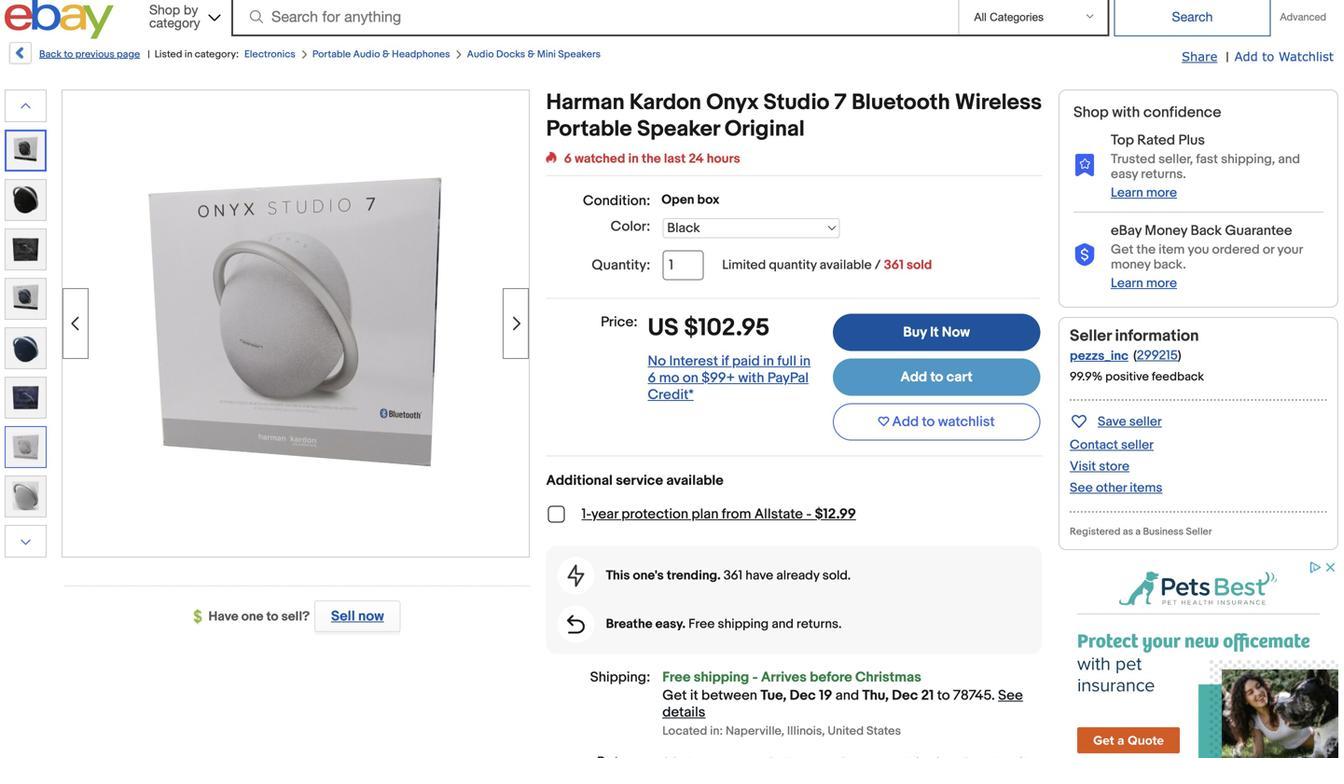 Task type: locate. For each thing, give the bounding box(es) containing it.
dec down free shipping - arrives before christmas
[[790, 687, 816, 704]]

2 horizontal spatial and
[[1278, 152, 1300, 167]]

1 horizontal spatial and
[[836, 687, 859, 704]]

shipping up between at the bottom right of the page
[[694, 669, 749, 686]]

returns. down sold.
[[797, 617, 842, 632]]

add inside 'share | add to watchlist'
[[1235, 49, 1258, 63]]

1 horizontal spatial |
[[1226, 49, 1229, 65]]

with details__icon image left this in the left of the page
[[568, 565, 584, 587]]

1 vertical spatial seller
[[1121, 437, 1154, 453]]

dec
[[790, 687, 816, 704], [892, 687, 918, 704]]

0 vertical spatial learn more link
[[1111, 185, 1177, 201]]

the left last
[[642, 151, 661, 167]]

pezzs_inc
[[1070, 348, 1129, 364]]

more
[[1146, 185, 1177, 201], [1146, 276, 1177, 291]]

6 inside no interest if paid in full in 6 mo on $99+ with paypal credit*
[[648, 370, 656, 387]]

seller right business
[[1186, 526, 1212, 538]]

picture 6 of 10 image
[[6, 328, 46, 368]]

positive
[[1105, 370, 1149, 384]]

seller up pezzs_inc
[[1070, 326, 1112, 346]]

learn
[[1111, 185, 1143, 201], [1111, 276, 1143, 291]]

1 more from the top
[[1146, 185, 1177, 201]]

1 horizontal spatial &
[[528, 49, 535, 61]]

more inside top rated plus trusted seller, fast shipping, and easy returns. learn more
[[1146, 185, 1177, 201]]

shop
[[149, 2, 180, 17], [1074, 104, 1109, 122]]

pezzs_inc link
[[1070, 348, 1129, 364]]

0 horizontal spatial 6
[[564, 151, 572, 167]]

0 vertical spatial shop
[[149, 2, 180, 17]]

portable audio & headphones link
[[312, 49, 450, 61]]

if
[[721, 353, 729, 370]]

& left mini
[[528, 49, 535, 61]]

2 learn more link from the top
[[1111, 276, 1177, 291]]

361 right /
[[884, 257, 904, 273]]

add down add to cart "link"
[[892, 414, 919, 430]]

wireless
[[955, 90, 1042, 116]]

1 audio from the left
[[353, 49, 380, 61]]

seller inside contact seller visit store see other items
[[1121, 437, 1154, 453]]

see inside contact seller visit store see other items
[[1070, 480, 1093, 496]]

0 horizontal spatial available
[[666, 472, 724, 489]]

6 left the watched
[[564, 151, 572, 167]]

add to cart link
[[833, 359, 1040, 396]]

1 horizontal spatial audio
[[467, 49, 494, 61]]

1 vertical spatial and
[[772, 617, 794, 632]]

with details__icon image for top rated plus
[[1074, 153, 1096, 176]]

now
[[358, 608, 384, 625]]

price:
[[601, 314, 638, 331]]

ebay
[[1111, 222, 1142, 239]]

seller information pezzs_inc ( 299215 ) 99.9% positive feedback
[[1070, 326, 1204, 384]]

more down back.
[[1146, 276, 1177, 291]]

and right shipping,
[[1278, 152, 1300, 167]]

0 vertical spatial seller
[[1129, 414, 1162, 430]]

2 vertical spatial add
[[892, 414, 919, 430]]

details
[[663, 704, 706, 721]]

0 horizontal spatial shop
[[149, 2, 180, 17]]

0 vertical spatial see
[[1070, 480, 1093, 496]]

box
[[697, 192, 719, 208]]

0 horizontal spatial returns.
[[797, 617, 842, 632]]

add for add to cart
[[901, 369, 927, 386]]

(
[[1133, 348, 1137, 364]]

back
[[39, 49, 62, 61], [1191, 222, 1222, 239]]

add to watchlist button
[[833, 403, 1040, 441]]

shop inside shop by category
[[149, 2, 180, 17]]

1 horizontal spatial back
[[1191, 222, 1222, 239]]

get inside ebay money back guarantee get the item you ordered or your money back. learn more
[[1111, 242, 1134, 258]]

harman kardon onyx studio 7 bluetooth wireless portable speaker original
[[546, 90, 1042, 143]]

guarantee
[[1225, 222, 1292, 239]]

free right easy.
[[689, 617, 715, 632]]

with details__icon image for this one's trending.
[[568, 565, 584, 587]]

0 horizontal spatial -
[[752, 669, 758, 686]]

0 vertical spatial learn
[[1111, 185, 1143, 201]]

1 vertical spatial more
[[1146, 276, 1177, 291]]

0 horizontal spatial seller
[[1070, 326, 1112, 346]]

shop for shop with confidence
[[1074, 104, 1109, 122]]

1 vertical spatial 6
[[648, 370, 656, 387]]

get left it
[[663, 687, 687, 704]]

one's
[[633, 568, 664, 584]]

this one's trending. 361 have already sold.
[[606, 568, 851, 584]]

0 horizontal spatial audio
[[353, 49, 380, 61]]

1 vertical spatial shop
[[1074, 104, 1109, 122]]

1 vertical spatial learn more link
[[1111, 276, 1177, 291]]

save
[[1098, 414, 1126, 430]]

learn down easy
[[1111, 185, 1143, 201]]

contact seller link
[[1070, 437, 1154, 453]]

electronics
[[244, 49, 296, 61]]

save seller button
[[1070, 410, 1162, 432]]

learn more link
[[1111, 185, 1177, 201], [1111, 276, 1177, 291]]

.
[[991, 687, 995, 704]]

portable up the watched
[[546, 116, 632, 143]]

with inside no interest if paid in full in 6 mo on $99+ with paypal credit*
[[738, 370, 764, 387]]

and right 19
[[836, 687, 859, 704]]

0 vertical spatial 361
[[884, 257, 904, 273]]

0 vertical spatial with
[[1112, 104, 1140, 122]]

audio left 'docks'
[[467, 49, 494, 61]]

1 horizontal spatial with
[[1112, 104, 1140, 122]]

1 vertical spatial with
[[738, 370, 764, 387]]

0 vertical spatial 6
[[564, 151, 572, 167]]

1 vertical spatial returns.
[[797, 617, 842, 632]]

1 vertical spatial -
[[752, 669, 758, 686]]

us $102.95 main content
[[546, 90, 1042, 758]]

0 vertical spatial returns.
[[1141, 166, 1186, 182]]

299215
[[1137, 348, 1178, 364]]

shipping,
[[1221, 152, 1275, 167]]

add inside button
[[892, 414, 919, 430]]

1 vertical spatial see
[[998, 687, 1023, 704]]

dollar sign image
[[194, 610, 208, 625]]

1 horizontal spatial get
[[1111, 242, 1134, 258]]

by
[[184, 2, 198, 17]]

available for quantity
[[820, 257, 872, 273]]

1 horizontal spatial shop
[[1074, 104, 1109, 122]]

0 horizontal spatial back
[[39, 49, 62, 61]]

get down ebay
[[1111, 242, 1134, 258]]

& for docks
[[528, 49, 535, 61]]

arrives
[[761, 669, 807, 686]]

1 vertical spatial learn
[[1111, 276, 1143, 291]]

seller down save seller
[[1121, 437, 1154, 453]]

& left headphones
[[382, 49, 390, 61]]

free up it
[[663, 669, 691, 686]]

audio docks & mini speakers link
[[467, 49, 601, 61]]

and down already
[[772, 617, 794, 632]]

1 & from the left
[[382, 49, 390, 61]]

available left /
[[820, 257, 872, 273]]

seller inside button
[[1129, 414, 1162, 430]]

seller for contact
[[1121, 437, 1154, 453]]

1 learn from the top
[[1111, 185, 1143, 201]]

shipping down this one's trending. 361 have already sold.
[[718, 617, 769, 632]]

2 more from the top
[[1146, 276, 1177, 291]]

with details__icon image left breathe
[[567, 615, 585, 634]]

see down "visit"
[[1070, 480, 1093, 496]]

1 vertical spatial portable
[[546, 116, 632, 143]]

information
[[1115, 326, 1199, 346]]

1 horizontal spatial dec
[[892, 687, 918, 704]]

shop by category
[[149, 2, 200, 30]]

christmas
[[855, 669, 921, 686]]

None submit
[[1114, 0, 1271, 36]]

with details__icon image left money
[[1074, 244, 1096, 267]]

learn more link for rated
[[1111, 185, 1177, 201]]

thu,
[[862, 687, 889, 704]]

in right listed
[[185, 49, 192, 61]]

studio
[[764, 90, 830, 116]]

1 horizontal spatial returns.
[[1141, 166, 1186, 182]]

add down buy
[[901, 369, 927, 386]]

buy
[[903, 324, 927, 341]]

Search for anything text field
[[234, 0, 955, 35]]

0 vertical spatial shipping
[[718, 617, 769, 632]]

audio left headphones
[[353, 49, 380, 61]]

open
[[662, 192, 694, 208]]

0 horizontal spatial and
[[772, 617, 794, 632]]

have
[[208, 609, 238, 625]]

portable
[[312, 49, 351, 61], [546, 116, 632, 143]]

1 horizontal spatial portable
[[546, 116, 632, 143]]

6 left mo
[[648, 370, 656, 387]]

see
[[1070, 480, 1093, 496], [998, 687, 1023, 704]]

the left item
[[1137, 242, 1156, 258]]

picture 4 of 10 image
[[6, 229, 46, 270]]

dec left 21 on the bottom of page
[[892, 687, 918, 704]]

2 dec from the left
[[892, 687, 918, 704]]

with details__icon image left easy
[[1074, 153, 1096, 176]]

with right if
[[738, 370, 764, 387]]

1 vertical spatial back
[[1191, 222, 1222, 239]]

as
[[1123, 526, 1133, 538]]

available up plan
[[666, 472, 724, 489]]

0 horizontal spatial get
[[663, 687, 687, 704]]

sell?
[[281, 609, 310, 625]]

0 vertical spatial add
[[1235, 49, 1258, 63]]

1 horizontal spatial available
[[820, 257, 872, 273]]

and inside top rated plus trusted seller, fast shipping, and easy returns. learn more
[[1278, 152, 1300, 167]]

item
[[1159, 242, 1185, 258]]

add inside "link"
[[901, 369, 927, 386]]

1 vertical spatial the
[[1137, 242, 1156, 258]]

with up top
[[1112, 104, 1140, 122]]

buy it now
[[903, 324, 970, 341]]

0 vertical spatial the
[[642, 151, 661, 167]]

returns. down "rated" in the right top of the page
[[1141, 166, 1186, 182]]

learn inside top rated plus trusted seller, fast shipping, and easy returns. learn more
[[1111, 185, 1143, 201]]

shop for shop by category
[[149, 2, 180, 17]]

trusted
[[1111, 152, 1156, 167]]

seller right save
[[1129, 414, 1162, 430]]

learn down money
[[1111, 276, 1143, 291]]

1 vertical spatial get
[[663, 687, 687, 704]]

sell now
[[331, 608, 384, 625]]

1 horizontal spatial seller
[[1186, 526, 1212, 538]]

portable right electronics link
[[312, 49, 351, 61]]

78745
[[953, 687, 991, 704]]

portable inside "harman kardon onyx studio 7 bluetooth wireless portable speaker original"
[[546, 116, 632, 143]]

0 horizontal spatial portable
[[312, 49, 351, 61]]

with details__icon image for breathe easy.
[[567, 615, 585, 634]]

with details__icon image
[[1074, 153, 1096, 176], [1074, 244, 1096, 267], [568, 565, 584, 587], [567, 615, 585, 634]]

from
[[722, 506, 751, 523]]

have
[[746, 568, 773, 584]]

add to cart
[[901, 369, 973, 386]]

see inside see details
[[998, 687, 1023, 704]]

back left previous
[[39, 49, 62, 61]]

0 vertical spatial available
[[820, 257, 872, 273]]

business
[[1143, 526, 1184, 538]]

0 horizontal spatial see
[[998, 687, 1023, 704]]

0 horizontal spatial with
[[738, 370, 764, 387]]

| left listed
[[148, 49, 150, 61]]

shipping
[[718, 617, 769, 632], [694, 669, 749, 686]]

7
[[834, 90, 847, 116]]

0 vertical spatial get
[[1111, 242, 1134, 258]]

available
[[820, 257, 872, 273], [666, 472, 724, 489]]

learn more link down money
[[1111, 276, 1177, 291]]

1 vertical spatial add
[[901, 369, 927, 386]]

0 horizontal spatial |
[[148, 49, 150, 61]]

share | add to watchlist
[[1182, 49, 1334, 65]]

0 vertical spatial more
[[1146, 185, 1177, 201]]

interest
[[669, 353, 718, 370]]

2 & from the left
[[528, 49, 535, 61]]

1 horizontal spatial the
[[1137, 242, 1156, 258]]

more down seller,
[[1146, 185, 1177, 201]]

the inside us $102.95 main content
[[642, 151, 661, 167]]

to inside 'share | add to watchlist'
[[1262, 49, 1274, 63]]

&
[[382, 49, 390, 61], [528, 49, 535, 61]]

hours
[[707, 151, 740, 167]]

portable audio & headphones
[[312, 49, 450, 61]]

361 left have
[[724, 568, 743, 584]]

harman
[[546, 90, 625, 116]]

0 horizontal spatial the
[[642, 151, 661, 167]]

1 vertical spatial 361
[[724, 568, 743, 584]]

items
[[1130, 480, 1163, 496]]

add right share
[[1235, 49, 1258, 63]]

sold.
[[822, 568, 851, 584]]

add
[[1235, 49, 1258, 63], [901, 369, 927, 386], [892, 414, 919, 430]]

2 learn from the top
[[1111, 276, 1143, 291]]

illinois,
[[787, 724, 825, 739]]

learn inside ebay money back guarantee get the item you ordered or your money back. learn more
[[1111, 276, 1143, 291]]

1 horizontal spatial -
[[806, 506, 812, 523]]

back up you
[[1191, 222, 1222, 239]]

previous
[[75, 49, 115, 61]]

0 vertical spatial and
[[1278, 152, 1300, 167]]

1 vertical spatial shipping
[[694, 669, 749, 686]]

see right .
[[998, 687, 1023, 704]]

rated
[[1137, 132, 1175, 149]]

0 horizontal spatial dec
[[790, 687, 816, 704]]

- left arrives
[[752, 669, 758, 686]]

shipping:
[[590, 669, 650, 686]]

1 horizontal spatial 6
[[648, 370, 656, 387]]

the inside ebay money back guarantee get the item you ordered or your money back. learn more
[[1137, 242, 1156, 258]]

| right share button
[[1226, 49, 1229, 65]]

full
[[777, 353, 797, 370]]

picture 8 of 10 image
[[6, 427, 46, 467]]

watchlist
[[938, 414, 995, 430]]

open box
[[662, 192, 719, 208]]

0 vertical spatial seller
[[1070, 326, 1112, 346]]

picture 5 of 10 image
[[6, 279, 46, 319]]

1 vertical spatial available
[[666, 472, 724, 489]]

contact
[[1070, 437, 1118, 453]]

free
[[689, 617, 715, 632], [663, 669, 691, 686]]

- left $12.99 on the right bottom of page
[[806, 506, 812, 523]]

1 learn more link from the top
[[1111, 185, 1177, 201]]

1 horizontal spatial see
[[1070, 480, 1093, 496]]

learn more link down easy
[[1111, 185, 1177, 201]]

0 horizontal spatial &
[[382, 49, 390, 61]]

1 vertical spatial seller
[[1186, 526, 1212, 538]]



Task type: vqa. For each thing, say whether or not it's contained in the screenshot.
second & from right
yes



Task type: describe. For each thing, give the bounding box(es) containing it.
before
[[810, 669, 852, 686]]

6 watched in the last 24 hours
[[564, 151, 740, 167]]

picture 7 of 10 image
[[6, 378, 46, 418]]

already
[[776, 568, 820, 584]]

page
[[117, 49, 140, 61]]

store
[[1099, 459, 1130, 475]]

category:
[[195, 49, 239, 61]]

$102.95
[[684, 314, 770, 343]]

states
[[866, 724, 901, 739]]

between
[[701, 687, 757, 704]]

to inside back to previous page link
[[64, 49, 73, 61]]

additional service available
[[546, 472, 724, 489]]

$99+
[[702, 370, 735, 387]]

last
[[664, 151, 686, 167]]

you
[[1188, 242, 1209, 258]]

1 horizontal spatial 361
[[884, 257, 904, 273]]

0 vertical spatial -
[[806, 506, 812, 523]]

with details__icon image for ebay money back guarantee
[[1074, 244, 1096, 267]]

top
[[1111, 132, 1134, 149]]

0 vertical spatial free
[[689, 617, 715, 632]]

sold
[[907, 257, 932, 273]]

now
[[942, 324, 970, 341]]

watchlist
[[1279, 49, 1334, 63]]

mo
[[659, 370, 679, 387]]

24
[[689, 151, 704, 167]]

in left the full
[[763, 353, 774, 370]]

| inside 'share | add to watchlist'
[[1226, 49, 1229, 65]]

learn more link for money
[[1111, 276, 1177, 291]]

visit
[[1070, 459, 1096, 475]]

us
[[648, 314, 679, 343]]

breathe easy. free shipping and returns.
[[606, 617, 842, 632]]

add for add to watchlist
[[892, 414, 919, 430]]

get inside us $102.95 main content
[[663, 687, 687, 704]]

seller for save
[[1129, 414, 1162, 430]]

2 vertical spatial and
[[836, 687, 859, 704]]

speakers
[[558, 49, 601, 61]]

it
[[930, 324, 939, 341]]

your
[[1277, 242, 1303, 258]]

registered
[[1070, 526, 1121, 538]]

condition:
[[583, 193, 650, 209]]

ordered
[[1212, 242, 1260, 258]]

docks
[[496, 49, 525, 61]]

back to previous page link
[[7, 42, 140, 71]]

feedback
[[1152, 370, 1204, 384]]

add to watchlist link
[[1235, 49, 1334, 65]]

contact seller visit store see other items
[[1070, 437, 1163, 496]]

additional
[[546, 472, 613, 489]]

plan
[[692, 506, 719, 523]]

advertisement region
[[1059, 560, 1338, 758]]

free shipping - arrives before christmas
[[663, 669, 921, 686]]

listed
[[155, 49, 182, 61]]

shop by category button
[[141, 0, 225, 35]]

99.9%
[[1070, 370, 1103, 384]]

paid
[[732, 353, 760, 370]]

save seller
[[1098, 414, 1162, 430]]

to inside the add to watchlist button
[[922, 414, 935, 430]]

back.
[[1154, 257, 1186, 273]]

electronics link
[[244, 49, 296, 61]]

kardon
[[630, 90, 701, 116]]

protection
[[621, 506, 688, 523]]

year
[[591, 506, 618, 523]]

in:
[[710, 724, 723, 739]]

headphones
[[392, 49, 450, 61]]

more inside ebay money back guarantee get the item you ordered or your money back. learn more
[[1146, 276, 1177, 291]]

cart
[[947, 369, 973, 386]]

share button
[[1182, 49, 1218, 65]]

easy
[[1111, 166, 1138, 182]]

0 vertical spatial portable
[[312, 49, 351, 61]]

& for audio
[[382, 49, 390, 61]]

in right the watched
[[628, 151, 639, 167]]

1 dec from the left
[[790, 687, 816, 704]]

credit*
[[648, 387, 694, 403]]

back inside ebay money back guarantee get the item you ordered or your money back. learn more
[[1191, 222, 1222, 239]]

sell now link
[[310, 601, 401, 632]]

299215 link
[[1137, 348, 1178, 364]]

to inside add to cart "link"
[[930, 369, 943, 386]]

share
[[1182, 49, 1218, 63]]

us $102.95
[[648, 314, 770, 343]]

picture 9 of 10 image
[[6, 477, 46, 517]]

returns. inside us $102.95 main content
[[797, 617, 842, 632]]

have one to sell?
[[208, 609, 310, 625]]

one
[[241, 609, 263, 625]]

paypal
[[768, 370, 809, 387]]

Quantity: text field
[[663, 250, 704, 280]]

2 audio from the left
[[467, 49, 494, 61]]

0 vertical spatial back
[[39, 49, 62, 61]]

located
[[663, 724, 707, 739]]

add to watchlist
[[892, 414, 995, 430]]

sell
[[331, 608, 355, 625]]

limited quantity available / 361 sold
[[722, 257, 932, 273]]

back to previous page
[[39, 49, 140, 61]]

quantity:
[[592, 257, 650, 274]]

19
[[819, 687, 832, 704]]

audio docks & mini speakers
[[467, 49, 601, 61]]

shop with confidence
[[1074, 104, 1222, 122]]

picture 2 of 10 image
[[7, 132, 45, 170]]

mini
[[537, 49, 556, 61]]

advanced
[[1280, 11, 1326, 23]]

seller inside seller information pezzs_inc ( 299215 ) 99.9% positive feedback
[[1070, 326, 1112, 346]]

see details link
[[663, 687, 1023, 721]]

money
[[1145, 222, 1187, 239]]

easy.
[[655, 617, 686, 632]]

0 horizontal spatial 361
[[724, 568, 743, 584]]

1 vertical spatial free
[[663, 669, 691, 686]]

returns. inside top rated plus trusted seller, fast shipping, and easy returns. learn more
[[1141, 166, 1186, 182]]

bluetooth
[[852, 90, 950, 116]]

watched
[[575, 151, 625, 167]]

other
[[1096, 480, 1127, 496]]

available for service
[[666, 472, 724, 489]]

in right the full
[[800, 353, 811, 370]]

harman kardon onyx studio 7 bluetooth wireless portable speaker original - picture 8 of 10 image
[[147, 88, 444, 555]]

picture 3 of 10 image
[[6, 180, 46, 220]]



